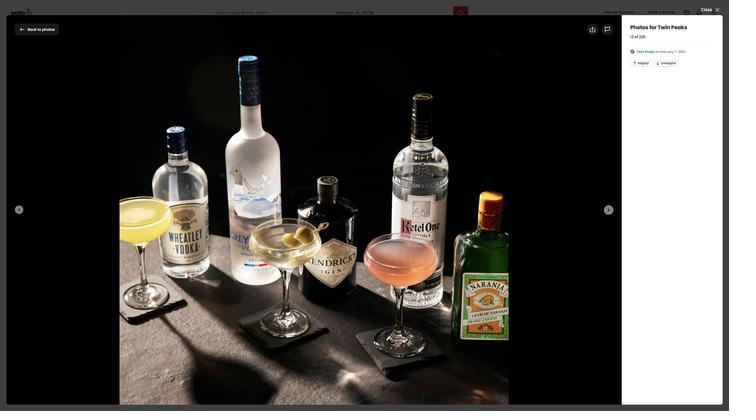Task type: vqa. For each thing, say whether or not it's contained in the screenshot.
Photos element
no



Task type: describe. For each thing, give the bounding box(es) containing it.
16 claim filled v2 image
[[213, 123, 217, 127]]

share button
[[303, 159, 333, 170]]

try
[[437, 163, 444, 169]]

badge
[[277, 244, 288, 249]]

made
[[484, 163, 497, 169]]

princeton,
[[349, 244, 366, 249]]

came
[[345, 283, 354, 288]]

yelp for business
[[604, 10, 635, 15]]

full
[[276, 204, 283, 210]]

open now
[[390, 348, 411, 354]]

16 external link v2 image
[[217, 205, 222, 209]]

11:00 for fri
[[322, 374, 333, 379]]

(next for thu
[[364, 365, 375, 371]]

- for mon
[[342, 340, 343, 345]]

&
[[236, 323, 241, 331]]

add photos
[[596, 26, 620, 32]]

" for " our server wore a name badge that said haley and she was from princeton, nj. " in 2 reviews
[[233, 244, 234, 249]]

(134
[[270, 111, 279, 116]]

close button
[[702, 6, 721, 13]]

restaurants
[[215, 24, 235, 29]]

11:00 am - 12:00 am (next day) for thu
[[322, 365, 385, 371]]

in inside in 4 reviews
[[393, 283, 397, 288]]

search image
[[458, 10, 464, 16]]

and inside ), mashed potatoes, and fries (yes i know there was no vegetables...
[[322, 263, 329, 269]]

server
[[242, 244, 253, 249]]

mashed
[[290, 263, 304, 269]]

highlights
[[233, 231, 260, 238]]

a left timely
[[359, 283, 361, 288]]

11:00 for sun
[[322, 391, 333, 396]]

get directions 5901 university dr huntsville, al 35806
[[424, 234, 491, 252]]

review highlights element
[[204, 222, 416, 306]]

in 4 reviews button
[[233, 283, 400, 293]]

menu for website menu
[[242, 204, 254, 210]]

in down the "" i ordered the salmon ( top tier"
[[260, 269, 264, 274]]

timely manner button
[[362, 283, 390, 288]]

1 i from the left
[[234, 263, 235, 269]]

get for get directions
[[263, 386, 270, 392]]

517-
[[435, 219, 444, 224]]

website menu
[[224, 204, 254, 210]]

menu element
[[204, 179, 411, 213]]

vegetables...
[[233, 269, 258, 274]]

2.9
[[263, 111, 269, 116]]

2 american from the left
[[316, 122, 337, 128]]

edit inside button
[[480, 264, 488, 270]]

0 vertical spatial 2
[[379, 244, 381, 249]]

location
[[213, 323, 235, 331]]

for down write a review link
[[650, 24, 657, 31]]

11:00 am - 1:00 am (next day) for sat
[[322, 382, 383, 388]]

24 share v2 image inside share button
[[308, 161, 314, 168]]

" our server wore a name badge that said haley and she was from princeton, nj. " in 2 reviews
[[233, 244, 395, 249]]

said
[[297, 244, 304, 249]]

wore
[[254, 244, 263, 249]]

" she provided us with great service, drinks, appetizers, and food came in a timely manner . "
[[233, 283, 392, 288]]

4
[[398, 283, 400, 288]]

that
[[289, 244, 296, 249]]

(new)
[[302, 122, 314, 128]]

35806 inside 5901 university dr huntsville, al 35806
[[237, 389, 248, 394]]

amenities and more element
[[213, 405, 411, 411]]

user actions element
[[600, 7, 727, 39]]

2023
[[679, 49, 686, 54]]

review highlights
[[213, 231, 260, 238]]

tue
[[305, 348, 313, 354]]

Search photos text field
[[628, 24, 715, 35]]

she
[[324, 244, 330, 249]]

yelp for business button
[[602, 8, 643, 17]]

edit inside location & hours element
[[395, 324, 403, 330]]

university inside 'get directions 5901 university dr huntsville, al 35806'
[[435, 240, 456, 246]]

day) for sun
[[376, 391, 385, 396]]

thu
[[305, 365, 313, 371]]

11:00 am - 12:00 am (next day) for wed
[[322, 357, 385, 362]]

huntsville, inside 5901 university dr huntsville, al 35806
[[213, 389, 231, 394]]

13 of 235
[[631, 34, 646, 40]]

open 11:00 am - 12:00 am (next day)
[[213, 131, 289, 137]]

location & hours
[[213, 323, 257, 331]]

24 flag v2 image
[[605, 26, 611, 33]]

twinpeaksrestaurant.com link
[[424, 203, 480, 209]]

website
[[224, 204, 241, 210]]

11:00 for mon
[[322, 340, 333, 345]]

0 horizontal spatial photos for twin peaks
[[15, 24, 95, 34]]

24 directions v2 image
[[506, 240, 512, 246]]

menu inside "try our scratch menu made for mvps!"
[[470, 163, 483, 169]]

" in 2 reviews
[[258, 269, 281, 274]]

0 vertical spatial 24 share v2 image
[[590, 26, 596, 33]]

- for sat
[[342, 382, 343, 388]]

sports bars link
[[254, 122, 278, 128]]

share
[[316, 161, 328, 168]]

on
[[656, 49, 660, 54]]

suggest an edit link
[[371, 324, 411, 330]]

provided
[[242, 283, 257, 288]]

5901 inside 'get directions 5901 university dr huntsville, al 35806'
[[424, 240, 434, 246]]

an inside button
[[474, 264, 479, 270]]

- for thu
[[342, 365, 343, 371]]

- for wed
[[342, 357, 343, 362]]

16 chevron down v2 image
[[636, 10, 640, 15]]

twin down write a review link
[[658, 24, 671, 31]]

huntsville, inside 'get directions 5901 university dr huntsville, al 35806'
[[463, 240, 485, 246]]

1:00 for fri
[[344, 374, 353, 379]]

helpful
[[638, 61, 650, 65]]

appetizers,
[[308, 283, 327, 288]]

0 horizontal spatial 2
[[265, 269, 267, 274]]

was
[[373, 263, 381, 269]]

4 photo of twin peaks - huntsville, al, us. image from the left
[[394, 35, 507, 148]]

(yes
[[338, 263, 345, 269]]

timely
[[362, 283, 374, 288]]

- for sun
[[342, 391, 343, 396]]

a inside write a review link
[[660, 10, 662, 15]]

24 phone v2 image
[[506, 218, 512, 225]]

1 horizontal spatial photos
[[606, 26, 620, 32]]

24 pencil v2 image inside location & hours element
[[405, 324, 411, 330]]

our
[[234, 244, 241, 249]]

now
[[402, 348, 411, 354]]

1:00 for sat
[[344, 382, 353, 388]]

11:00 for wed
[[322, 357, 333, 362]]

directions
[[271, 386, 292, 392]]

1 horizontal spatial "
[[372, 244, 373, 249]]

menu for menu (6)
[[132, 44, 143, 50]]

next photo image
[[606, 207, 613, 213]]

24 add photo v2 image
[[588, 26, 594, 33]]

" for " she provided us with great service, drinks, appetizers, and food came in a timely manner . "
[[233, 283, 234, 288]]

.
[[390, 283, 391, 288]]

with
[[263, 283, 271, 288]]

there
[[361, 263, 372, 269]]

11:00 for tue
[[322, 348, 333, 354]]

11:00 am - 12:00 am (next day) for sun
[[322, 391, 385, 396]]

al inside 'get directions 5901 university dr huntsville, al 35806'
[[486, 240, 491, 246]]

business
[[619, 10, 635, 15]]

twin up helpful 'button'
[[637, 49, 645, 54]]

(next for sun
[[364, 391, 375, 396]]

11:00 for thu
[[322, 365, 333, 371]]

1 photo of twin peaks - huntsville, al, us. image from the left
[[51, 35, 164, 148]]

(next for fri
[[362, 374, 373, 379]]

potatoes,
[[305, 263, 321, 269]]

previous image
[[117, 87, 123, 94]]

), mashed potatoes, and fries (yes i know there was no vegetables...
[[233, 263, 387, 274]]

mvps!
[[437, 170, 451, 176]]

35806 inside 'get directions 5901 university dr huntsville, al 35806'
[[424, 246, 437, 252]]

website menu link
[[213, 202, 259, 213]]

5901 university dr huntsville, al 35806
[[213, 383, 248, 394]]

claimed
[[218, 122, 235, 128]]

24 pencil v2 image inside suggest an edit button
[[449, 264, 455, 270]]

a right "wore"
[[264, 244, 266, 249]]

3 photo of twin peaks - huntsville, al, us. image from the left
[[278, 35, 394, 148]]

for inside "try our scratch menu made for mvps!"
[[498, 163, 503, 169]]

12:00 for tue
[[344, 348, 355, 354]]

review
[[241, 161, 255, 168]]

- for fri
[[342, 374, 343, 379]]

add for add photos
[[596, 26, 605, 32]]

0 horizontal spatial "
[[258, 269, 259, 274]]

nj.
[[367, 244, 372, 249]]

7306
[[444, 219, 454, 224]]

suggest an edit inside location & hours element
[[371, 324, 403, 330]]

write a review
[[649, 10, 676, 15]]

write for write a review
[[649, 10, 659, 15]]

12:00 for wed
[[344, 357, 355, 362]]

5 photo of twin peaks - huntsville, al, us. image from the left
[[507, 35, 621, 148]]

close
[[702, 7, 713, 13]]

haley button
[[305, 244, 316, 249]]

(
[[272, 263, 273, 269]]



Task type: locate. For each thing, give the bounding box(es) containing it.
arion m. image
[[213, 263, 229, 279]]

2 1:00 from the top
[[344, 382, 353, 388]]

0 horizontal spatial write
[[226, 161, 237, 168]]

get directions
[[263, 386, 292, 392]]

1 horizontal spatial photos
[[631, 24, 649, 31]]

menu
[[470, 163, 483, 169], [242, 204, 254, 210], [284, 204, 296, 210]]

1 vertical spatial edit
[[395, 324, 403, 330]]

1 horizontal spatial 2
[[379, 244, 381, 249]]

sports bars american (new) american (traditional)
[[254, 122, 364, 128]]

" right princeton, at the bottom of page
[[372, 244, 373, 249]]

24 pencil v2 image up now at the right of page
[[405, 324, 411, 330]]

open down 16 claim filled v2 'icon'
[[213, 131, 224, 137]]

1 vertical spatial dr
[[242, 383, 247, 388]]

1 vertical spatial 2
[[265, 269, 267, 274]]

huntsville,
[[463, 240, 485, 246], [213, 389, 231, 394]]

write right the 16 chevron down v2 "icon" on the right top of page
[[649, 10, 659, 15]]

2.9 star rating image
[[213, 109, 260, 118]]

reviews inside in 4 reviews
[[233, 288, 247, 293]]

1 horizontal spatial menu
[[284, 204, 296, 210]]

1 vertical spatial an
[[388, 324, 393, 330]]

twin right to
[[54, 24, 71, 34]]

16 helpful v2 image
[[633, 61, 638, 65]]

suggest inside button
[[457, 264, 473, 270]]

unhelpful button
[[654, 60, 679, 67]]

0 vertical spatial and
[[317, 244, 323, 249]]

our
[[445, 163, 452, 169]]

1 vertical spatial suggest an edit
[[371, 324, 403, 330]]

12:00
[[248, 131, 259, 137], [344, 340, 355, 345], [344, 348, 355, 354], [344, 357, 355, 362], [344, 365, 355, 371], [344, 391, 355, 396]]

get directions link
[[258, 383, 297, 395]]

(next
[[268, 131, 279, 137], [364, 340, 375, 345], [364, 348, 375, 354], [364, 357, 375, 362], [364, 365, 375, 371], [362, 374, 373, 379], [362, 382, 373, 388], [364, 391, 375, 396]]

and left she
[[317, 244, 323, 249]]

drinks,
[[296, 283, 307, 288]]

try our scratch menu made for mvps!
[[437, 163, 503, 176]]

wed
[[305, 357, 314, 362]]

back to photos
[[28, 27, 55, 32]]

11:00 am - 1:00 am (next day) for fri
[[322, 374, 383, 379]]

from
[[339, 244, 348, 249]]

0 horizontal spatial university
[[222, 383, 241, 388]]

" for " i ordered the salmon ( top tier
[[233, 263, 234, 269]]

12:00 for thu
[[344, 365, 355, 371]]

the
[[251, 263, 257, 269]]

12:00 for mon
[[344, 340, 355, 345]]

1 horizontal spatial 5901
[[424, 240, 434, 246]]

24 share v2 image
[[590, 26, 596, 33], [308, 161, 314, 168]]

1 vertical spatial 5901
[[213, 383, 221, 388]]

11:00 right wed
[[322, 357, 333, 362]]

24 star v2 image
[[217, 161, 223, 168]]

reviews down she at the left bottom of page
[[233, 288, 247, 293]]

1 horizontal spatial reviews
[[268, 269, 281, 274]]

1 vertical spatial suggest
[[371, 324, 387, 330]]

11:00 am - 12:00 am (next day) for tue
[[322, 348, 385, 354]]

1 horizontal spatial photos for twin peaks
[[631, 24, 688, 31]]

add
[[596, 26, 605, 32], [275, 161, 283, 168]]

menu left (6) in the top of the page
[[132, 44, 143, 50]]

huntsville, down the 5901 university dr link
[[213, 389, 231, 394]]

no
[[382, 263, 387, 269]]

2 right the nj.
[[379, 244, 381, 249]]

for right yelp
[[613, 10, 618, 15]]

),
[[287, 263, 289, 269]]

1 " from the top
[[233, 244, 234, 249]]

35806 down get directions link
[[424, 246, 437, 252]]

1 vertical spatial 35806
[[237, 389, 248, 394]]

0 vertical spatial edit
[[480, 264, 488, 270]]

0 vertical spatial menu
[[132, 44, 143, 50]]

for inside button
[[613, 10, 618, 15]]

1 horizontal spatial in 2 reviews button
[[373, 244, 395, 249]]

5901 university dr link
[[213, 383, 247, 388]]

and left food
[[328, 283, 335, 288]]

twin up 2.9 star rating image
[[213, 91, 243, 108]]

1 horizontal spatial huntsville,
[[463, 240, 485, 246]]

in 4 reviews
[[233, 283, 400, 293]]

add right 24 camera v2 icon
[[275, 161, 283, 168]]

restaurants link
[[210, 19, 247, 35]]

1 vertical spatial reviews
[[268, 269, 281, 274]]

tab list containing inside (24)
[[15, 44, 185, 54]]

0 vertical spatial in 2 reviews button
[[373, 244, 395, 249]]

sports
[[254, 122, 267, 128]]

dr inside 'get directions 5901 university dr huntsville, al 35806'
[[457, 240, 462, 246]]

for right to
[[42, 24, 52, 34]]

(traditional)
[[338, 122, 364, 128]]

get left directions
[[263, 386, 270, 392]]

2 " from the top
[[233, 263, 234, 269]]

add for add photo
[[275, 161, 283, 168]]

i
[[234, 263, 235, 269], [346, 263, 347, 269]]

24 arrow left v2 image
[[19, 26, 26, 33]]

1 horizontal spatial 24 pencil v2 image
[[449, 264, 455, 270]]

24 menu v2 image
[[267, 204, 274, 210]]

name
[[267, 244, 277, 249]]

1 horizontal spatial suggest
[[457, 264, 473, 270]]

photos for twin peaks
[[631, 24, 688, 31], [15, 24, 95, 34]]

0 vertical spatial write
[[649, 10, 659, 15]]

ordered
[[236, 263, 250, 269]]

24 share v2 image left '24 flag v2' image
[[590, 26, 596, 33]]

university
[[435, 240, 456, 246], [222, 383, 241, 388]]

24 external link v2 image
[[506, 203, 512, 210]]

write for write a review
[[226, 161, 237, 168]]

2 horizontal spatial menu
[[470, 163, 483, 169]]

24 close v2 image
[[715, 7, 721, 13]]

1 american from the left
[[280, 122, 301, 128]]

0 vertical spatial reviews
[[382, 244, 395, 249]]

11:00 right mon
[[322, 340, 333, 345]]

open left now at the right of page
[[390, 348, 401, 354]]

(next for mon
[[364, 340, 375, 345]]

in 2 reviews button right the nj.
[[373, 244, 395, 249]]

region containing "
[[209, 244, 416, 299]]

0 vertical spatial huntsville,
[[463, 240, 485, 246]]

2 down salmon on the left
[[265, 269, 267, 274]]

previous photo image
[[16, 207, 22, 213]]

24 camera v2 image
[[266, 161, 272, 168]]

" down review highlights
[[233, 244, 234, 249]]

1 horizontal spatial i
[[346, 263, 347, 269]]

11:00 right thu at the left
[[322, 365, 333, 371]]

0 horizontal spatial suggest
[[371, 324, 387, 330]]

24 share v2 image left share
[[308, 161, 314, 168]]

0 horizontal spatial 35806
[[237, 389, 248, 394]]

0 horizontal spatial al
[[232, 389, 236, 394]]

menu right full
[[284, 204, 296, 210]]

an inside location & hours element
[[388, 324, 393, 330]]

review
[[663, 10, 676, 15], [213, 231, 232, 238]]

0 horizontal spatial dr
[[242, 383, 247, 388]]

american right (new)
[[316, 122, 337, 128]]

2 vertical spatial "
[[233, 283, 234, 288]]

1 11:00 am - 1:00 am (next day) from the top
[[322, 374, 383, 379]]

i left ordered
[[234, 263, 235, 269]]

menu right the website
[[242, 204, 254, 210]]

open for open 11:00 am - 12:00 am (next day)
[[213, 131, 224, 137]]

24 pencil v2 image down 'get directions 5901 university dr huntsville, al 35806'
[[449, 264, 455, 270]]

tab list
[[15, 44, 185, 54]]

unhelpful
[[662, 61, 677, 65]]

american down reviews)
[[280, 122, 301, 128]]

suggest inside location & hours element
[[371, 324, 387, 330]]

1 11:00 am - 12:00 am (next day) from the top
[[322, 340, 385, 345]]

in right the nj.
[[374, 244, 378, 249]]

twin peaks on february 7, 2023
[[637, 49, 686, 54]]

bars
[[268, 122, 278, 128]]

0 vertical spatial add
[[596, 26, 605, 32]]

menu (6)
[[132, 44, 150, 50]]

1 vertical spatial al
[[232, 389, 236, 394]]

open for open now
[[390, 348, 401, 354]]

11:00
[[226, 131, 237, 137], [322, 340, 333, 345], [322, 348, 333, 354], [322, 357, 333, 362], [322, 365, 333, 371], [322, 374, 333, 379], [322, 382, 333, 388], [322, 391, 333, 396]]

- for tue
[[342, 348, 343, 354]]

0 vertical spatial 11:00 am - 1:00 am (next day)
[[322, 374, 383, 379]]

0 vertical spatial "
[[372, 244, 373, 249]]

region inside the review highlights element
[[209, 244, 416, 299]]

back to photos button
[[15, 24, 59, 35]]

for right made at the top of the page
[[498, 163, 503, 169]]

0 vertical spatial dr
[[457, 240, 462, 246]]

2
[[379, 244, 381, 249], [265, 269, 267, 274]]

open inside location & hours element
[[390, 348, 401, 354]]

1 horizontal spatial 35806
[[424, 246, 437, 252]]

11:00 right fri
[[322, 374, 333, 379]]

0 vertical spatial open
[[213, 131, 224, 137]]

1 horizontal spatial open
[[390, 348, 401, 354]]

1 vertical spatial add
[[275, 161, 283, 168]]

"
[[233, 244, 234, 249], [233, 263, 234, 269], [233, 283, 234, 288]]

write inside user actions element
[[649, 10, 659, 15]]

and
[[317, 244, 323, 249], [322, 263, 329, 269], [328, 283, 335, 288]]

american
[[280, 122, 301, 128], [316, 122, 337, 128]]

0 horizontal spatial in 2 reviews button
[[259, 269, 281, 274]]

1 horizontal spatial review
[[663, 10, 676, 15]]

a
[[660, 10, 662, 15], [238, 161, 240, 168], [264, 244, 266, 249], [359, 283, 361, 288]]

twin peaks
[[213, 91, 285, 108]]

day) for tue
[[376, 348, 385, 354]]

11:00 right sat
[[322, 382, 333, 388]]

day) for sat
[[374, 382, 383, 388]]

great
[[272, 283, 281, 288]]

get directions link
[[424, 234, 455, 240]]

3 11:00 am - 12:00 am (next day) from the top
[[322, 357, 385, 362]]

a inside write a review link
[[238, 161, 240, 168]]

write right 24 star v2 image
[[226, 161, 237, 168]]

2 11:00 am - 1:00 am (next day) from the top
[[322, 382, 383, 388]]

university inside 5901 university dr huntsville, al 35806
[[222, 383, 241, 388]]

4 11:00 am - 12:00 am (next day) from the top
[[322, 365, 385, 371]]

suggest an edit inside button
[[457, 264, 488, 270]]

1 vertical spatial in 2 reviews button
[[259, 269, 281, 274]]

2 horizontal spatial reviews
[[382, 244, 395, 249]]

location & hours element
[[204, 315, 423, 397]]

al left 24 directions v2 "icon"
[[486, 240, 491, 246]]

photo of twin peaks - huntsville, al, us. image
[[51, 35, 164, 148], [164, 35, 278, 148], [278, 35, 394, 148], [394, 35, 507, 148], [507, 35, 621, 148]]

2 horizontal spatial "
[[391, 283, 392, 288]]

11:00 right tue
[[322, 348, 333, 354]]

get for get directions 5901 university dr huntsville, al 35806
[[424, 234, 432, 240]]

2 vertical spatial and
[[328, 283, 335, 288]]

sun
[[305, 391, 313, 396]]

in 2 reviews button for " our server wore a name badge that said haley and she was from princeton, nj. " in 2 reviews
[[373, 244, 395, 249]]

5901 inside 5901 university dr huntsville, al 35806
[[213, 383, 221, 388]]

2 vertical spatial reviews
[[233, 288, 247, 293]]

24 save outline v2 image
[[340, 161, 346, 168]]

manner
[[375, 283, 390, 288]]

sat
[[305, 382, 312, 388]]

0 horizontal spatial photos
[[42, 27, 55, 32]]

13
[[631, 34, 634, 40]]

steven l. image
[[213, 244, 229, 260]]

photos right to
[[42, 27, 55, 32]]

dr
[[457, 240, 462, 246], [242, 383, 247, 388]]

projects image
[[684, 10, 690, 16]]

1 horizontal spatial menu
[[213, 188, 228, 195]]

1 horizontal spatial add
[[596, 26, 605, 32]]

i inside ), mashed potatoes, and fries (yes i know there was no vegetables...
[[346, 263, 347, 269]]

get down (256)
[[424, 234, 432, 240]]

1 horizontal spatial university
[[435, 240, 456, 246]]

al inside 5901 university dr huntsville, al 35806
[[232, 389, 236, 394]]

1 vertical spatial menu
[[213, 188, 228, 195]]

she
[[234, 283, 241, 288]]

0 vertical spatial suggest
[[457, 264, 473, 270]]

0 vertical spatial university
[[435, 240, 456, 246]]

" left "4"
[[391, 283, 392, 288]]

-
[[246, 131, 247, 137], [342, 340, 343, 345], [342, 348, 343, 354], [342, 357, 343, 362], [342, 365, 343, 371], [342, 374, 343, 379], [342, 382, 343, 388], [342, 391, 343, 396]]

of
[[635, 34, 639, 40]]

0 horizontal spatial edit
[[395, 324, 403, 330]]

menu for menu
[[213, 188, 228, 195]]

None search field
[[211, 6, 470, 19]]

in 2 reviews button down (
[[259, 269, 281, 274]]

region
[[209, 244, 416, 299]]

0 horizontal spatial suggest an edit
[[371, 324, 403, 330]]

(134 reviews) link
[[270, 111, 297, 116]]

inside (24)
[[102, 44, 123, 50]]

1 horizontal spatial get
[[424, 234, 432, 240]]

mon
[[305, 340, 314, 345]]

1 vertical spatial open
[[390, 348, 401, 354]]

2 11:00 am - 12:00 am (next day) from the top
[[322, 348, 385, 354]]

0 horizontal spatial open
[[213, 131, 224, 137]]

2 photo of twin peaks - huntsville, al, us. image from the left
[[164, 35, 278, 148]]

photos down yelp
[[606, 26, 620, 32]]

1 vertical spatial write
[[226, 161, 237, 168]]

menu left made at the top of the page
[[470, 163, 483, 169]]

1 vertical spatial get
[[263, 386, 270, 392]]

0 horizontal spatial menu
[[242, 204, 254, 210]]

map image
[[213, 337, 297, 377]]

day) for fri
[[374, 374, 383, 379]]

review up 'steven l.' image
[[213, 231, 232, 238]]

(next for sat
[[362, 382, 373, 388]]

1 horizontal spatial an
[[474, 264, 479, 270]]

in left "4"
[[393, 283, 397, 288]]

35806 down the 5901 university dr link
[[237, 389, 248, 394]]

twin peaks link
[[637, 49, 656, 54]]

1 horizontal spatial suggest an edit
[[457, 264, 488, 270]]

review up "search photos" text field
[[663, 10, 676, 15]]

16 nothelpful v2 image
[[657, 61, 661, 65]]

dr inside 5901 university dr huntsville, al 35806
[[242, 383, 247, 388]]

menu
[[132, 44, 143, 50], [213, 188, 228, 195]]

" left ordered
[[233, 263, 234, 269]]

trevor h. image
[[213, 283, 229, 299]]

reviews)
[[280, 111, 297, 116]]

get inside location & hours element
[[263, 386, 270, 392]]

" i ordered the salmon ( top tier
[[233, 263, 287, 269]]

1 horizontal spatial edit
[[480, 264, 488, 270]]

(256) 517-7306
[[424, 219, 454, 224]]

1 vertical spatial 11:00 am - 1:00 am (next day)
[[322, 382, 383, 388]]

0 vertical spatial get
[[424, 234, 432, 240]]

in
[[374, 244, 378, 249], [260, 269, 264, 274], [355, 283, 358, 288], [393, 283, 397, 288]]

al down the 5901 university dr link
[[232, 389, 236, 394]]

i right (yes
[[346, 263, 347, 269]]

a up "search photos" text field
[[660, 10, 662, 15]]

suggest an edit
[[457, 264, 488, 270], [371, 324, 403, 330]]

twinpeaksrestaurant.com
[[424, 203, 480, 209]]

11:00 am - 12:00 am (next day)
[[322, 340, 385, 345], [322, 348, 385, 354], [322, 357, 385, 362], [322, 365, 385, 371], [322, 391, 385, 396]]

menu up '16 external link v2' "image"
[[213, 188, 228, 195]]

tier
[[280, 263, 287, 269]]

a left 'review'
[[238, 161, 240, 168]]

0 vertical spatial 35806
[[424, 246, 437, 252]]

helpful button
[[631, 60, 652, 67]]

0 horizontal spatial 24 share v2 image
[[308, 161, 314, 168]]

0 vertical spatial an
[[474, 264, 479, 270]]

12:00 for sun
[[344, 391, 355, 396]]

0 vertical spatial al
[[486, 240, 491, 246]]

1 vertical spatial university
[[222, 383, 241, 388]]

5 11:00 am - 12:00 am (next day) from the top
[[322, 391, 385, 396]]

1 1:00 from the top
[[344, 374, 353, 379]]

0 horizontal spatial 5901
[[213, 383, 221, 388]]

huntsville, up suggest an edit button
[[463, 240, 485, 246]]

" down the "" i ordered the salmon ( top tier"
[[258, 269, 259, 274]]

7,
[[675, 49, 678, 54]]

0 horizontal spatial huntsville,
[[213, 389, 231, 394]]

1 horizontal spatial american
[[316, 122, 337, 128]]

american (new) link
[[280, 122, 314, 128]]

an
[[474, 264, 479, 270], [388, 324, 393, 330]]

1 horizontal spatial dr
[[457, 240, 462, 246]]

11:00 for sat
[[322, 382, 333, 388]]

get inside 'get directions 5901 university dr huntsville, al 35806'
[[424, 234, 432, 240]]

1 horizontal spatial write
[[649, 10, 659, 15]]

notifications image
[[697, 10, 703, 16]]

" right trevor h. image
[[233, 283, 234, 288]]

day) for mon
[[376, 340, 385, 345]]

1 horizontal spatial al
[[486, 240, 491, 246]]

3 " from the top
[[233, 283, 234, 288]]

photos inside button
[[42, 27, 55, 32]]

for
[[613, 10, 618, 15], [650, 24, 657, 31], [42, 24, 52, 34], [498, 163, 503, 169]]

0 horizontal spatial an
[[388, 324, 393, 330]]

edit
[[480, 264, 488, 270], [395, 324, 403, 330]]

24 pencil v2 image
[[449, 264, 455, 270], [405, 324, 411, 330]]

0 horizontal spatial reviews
[[233, 288, 247, 293]]

directions
[[433, 234, 455, 240]]

0 vertical spatial review
[[663, 10, 676, 15]]

1 vertical spatial 24 pencil v2 image
[[405, 324, 411, 330]]

add left '24 flag v2' image
[[596, 26, 605, 32]]

11:00 down the claimed
[[226, 131, 237, 137]]

0 horizontal spatial i
[[234, 263, 235, 269]]

(next for tue
[[364, 348, 375, 354]]

0 horizontal spatial review
[[213, 231, 232, 238]]

1 vertical spatial huntsville,
[[213, 389, 231, 394]]

1 vertical spatial "
[[258, 269, 259, 274]]

day) for wed
[[376, 357, 385, 362]]

2.9 (134 reviews)
[[263, 111, 297, 116]]

0 vertical spatial suggest an edit
[[457, 264, 488, 270]]

review inside user actions element
[[663, 10, 676, 15]]

menu for full menu
[[284, 204, 296, 210]]

11:00 right sun
[[322, 391, 333, 396]]

reviews down top
[[268, 269, 281, 274]]

open
[[213, 131, 224, 137], [390, 348, 401, 354]]

reviews right the nj.
[[382, 244, 395, 249]]

11:00 am - 12:00 am (next day) for mon
[[322, 340, 385, 345]]

0 vertical spatial "
[[233, 244, 234, 249]]

(256)
[[424, 219, 434, 224]]

am
[[238, 131, 245, 137], [260, 131, 267, 137], [334, 340, 341, 345], [356, 340, 363, 345], [334, 348, 341, 354], [356, 348, 363, 354], [334, 357, 341, 362], [356, 357, 363, 362], [334, 365, 341, 371], [356, 365, 363, 371], [334, 374, 341, 379], [354, 374, 361, 379], [334, 382, 341, 388], [354, 382, 361, 388], [334, 391, 341, 396], [356, 391, 363, 396]]

0 horizontal spatial get
[[263, 386, 270, 392]]

in 2 reviews button for " i ordered the salmon ( top tier
[[259, 269, 281, 274]]

day) for thu
[[376, 365, 385, 371]]

us
[[258, 283, 262, 288]]

0 horizontal spatial photos
[[15, 24, 41, 34]]

in right came
[[355, 283, 358, 288]]

and left fries
[[322, 263, 329, 269]]

235
[[640, 34, 646, 40]]

2 i from the left
[[346, 263, 347, 269]]

"
[[372, 244, 373, 249], [258, 269, 259, 274], [391, 283, 392, 288]]

full menu
[[276, 204, 296, 210]]

(next for wed
[[364, 357, 375, 362]]



